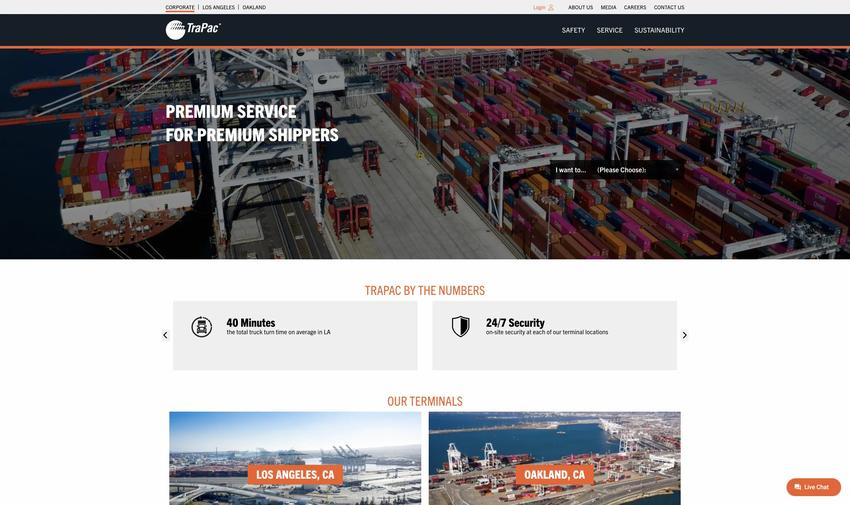 Task type: locate. For each thing, give the bounding box(es) containing it.
premium
[[166, 99, 234, 122], [197, 122, 265, 145]]

la
[[324, 328, 331, 336]]

corporate link
[[166, 2, 195, 12]]

premium service for premium shippers
[[166, 99, 339, 145]]

us for about us
[[587, 4, 593, 10]]

careers link
[[624, 2, 647, 12]]

service link
[[591, 23, 629, 38]]

40 minutes the total truck turn time on average in la
[[227, 315, 331, 336]]

contact us
[[654, 4, 685, 10]]

1 solid image from the left
[[162, 330, 170, 341]]

los angeles link
[[203, 2, 235, 12]]

1 horizontal spatial us
[[678, 4, 685, 10]]

sustainability
[[635, 26, 685, 34]]

corporate image
[[166, 20, 221, 40]]

service inside the premium service for premium shippers
[[237, 99, 297, 122]]

24/7 security on-site security at each of our terminal locations
[[486, 315, 608, 336]]

corporate
[[166, 4, 195, 10]]

2 us from the left
[[678, 4, 685, 10]]

menu bar up service link
[[565, 2, 689, 12]]

security
[[505, 328, 525, 336]]

0 vertical spatial service
[[597, 26, 623, 34]]

us right about
[[587, 4, 593, 10]]

about us
[[569, 4, 593, 10]]

0 horizontal spatial service
[[237, 99, 297, 122]]

24/7
[[486, 315, 506, 329]]

locations
[[585, 328, 608, 336]]

us
[[587, 4, 593, 10], [678, 4, 685, 10]]

us right contact
[[678, 4, 685, 10]]

menu bar down 'careers'
[[556, 23, 691, 38]]

0 vertical spatial menu bar
[[565, 2, 689, 12]]

solid image
[[162, 330, 170, 341], [680, 330, 689, 341]]

in
[[318, 328, 322, 336]]

40
[[227, 315, 238, 329]]

0 horizontal spatial us
[[587, 4, 593, 10]]

contact
[[654, 4, 677, 10]]

menu bar
[[565, 2, 689, 12], [556, 23, 691, 38]]

main content
[[158, 282, 692, 505]]

to...
[[575, 165, 586, 174]]

1 vertical spatial service
[[237, 99, 297, 122]]

1 horizontal spatial solid image
[[680, 330, 689, 341]]

security
[[509, 315, 545, 329]]

i want to...
[[556, 165, 586, 174]]

angeles
[[213, 4, 235, 10]]

service
[[597, 26, 623, 34], [237, 99, 297, 122]]

oakland link
[[243, 2, 266, 12]]

1 us from the left
[[587, 4, 593, 10]]

total
[[237, 328, 248, 336]]

want
[[559, 165, 573, 174]]

1 horizontal spatial service
[[597, 26, 623, 34]]

1 vertical spatial menu bar
[[556, 23, 691, 38]]

service inside 'menu bar'
[[597, 26, 623, 34]]

0 horizontal spatial solid image
[[162, 330, 170, 341]]

each
[[533, 328, 545, 336]]

light image
[[549, 4, 554, 10]]

our
[[387, 392, 407, 408]]

login
[[533, 4, 546, 10]]

shippers
[[269, 122, 339, 145]]

truck
[[249, 328, 263, 336]]

trapac by the numbers
[[365, 282, 485, 298]]



Task type: vqa. For each thing, say whether or not it's contained in the screenshot.
40 Minutes the total truck turn time on average in LA
yes



Task type: describe. For each thing, give the bounding box(es) containing it.
los
[[203, 4, 212, 10]]

minutes
[[241, 315, 275, 329]]

the
[[418, 282, 436, 298]]

menu bar containing safety
[[556, 23, 691, 38]]

of
[[547, 328, 552, 336]]

i
[[556, 165, 558, 174]]

oakland
[[243, 4, 266, 10]]

us for contact us
[[678, 4, 685, 10]]

the
[[227, 328, 235, 336]]

contact us link
[[654, 2, 685, 12]]

terminal
[[563, 328, 584, 336]]

about us link
[[569, 2, 593, 12]]

time
[[276, 328, 287, 336]]

login link
[[533, 4, 546, 10]]

numbers
[[439, 282, 485, 298]]

at
[[527, 328, 532, 336]]

sustainability link
[[629, 23, 691, 38]]

safety link
[[556, 23, 591, 38]]

site
[[495, 328, 504, 336]]

our terminals
[[387, 392, 463, 408]]

terminals
[[410, 392, 463, 408]]

on
[[289, 328, 295, 336]]

los angeles
[[203, 4, 235, 10]]

average
[[296, 328, 316, 336]]

our
[[553, 328, 562, 336]]

main content containing trapac by the numbers
[[158, 282, 692, 505]]

media
[[601, 4, 617, 10]]

trapac
[[365, 282, 401, 298]]

turn
[[264, 328, 275, 336]]

2 solid image from the left
[[680, 330, 689, 341]]

on-
[[486, 328, 495, 336]]

menu bar containing about us
[[565, 2, 689, 12]]

about
[[569, 4, 585, 10]]

careers
[[624, 4, 647, 10]]

safety
[[562, 26, 585, 34]]

media link
[[601, 2, 617, 12]]

by
[[404, 282, 416, 298]]

1 vertical spatial premium
[[197, 122, 265, 145]]

for
[[166, 122, 193, 145]]

0 vertical spatial premium
[[166, 99, 234, 122]]



